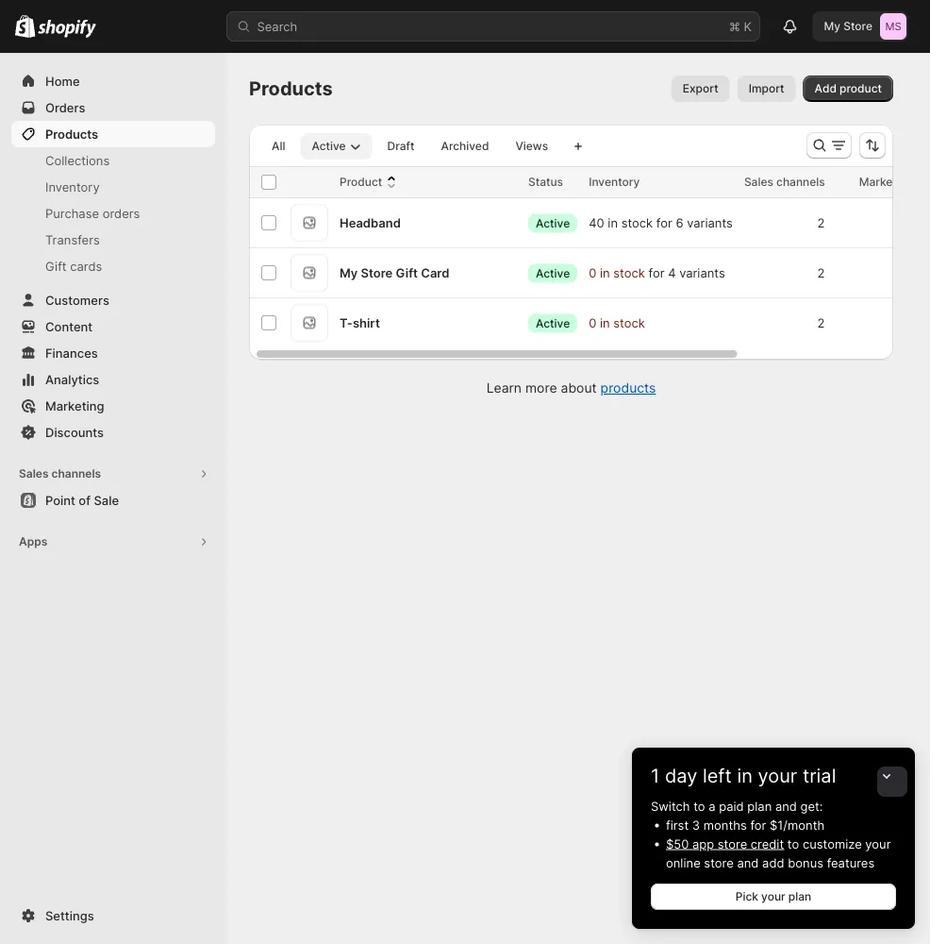 Task type: describe. For each thing, give the bounding box(es) containing it.
sales channels button
[[11, 461, 215, 487]]

paid
[[720, 799, 745, 813]]

marketing
[[45, 398, 104, 413]]

trial
[[803, 764, 837, 787]]

$1/month
[[770, 818, 825, 832]]

gift cards link
[[11, 253, 215, 279]]

add product
[[815, 82, 883, 95]]

bonus
[[789, 855, 824, 870]]

credit
[[751, 836, 785, 851]]

variants for 0 in stock for 4 variants
[[680, 265, 726, 280]]

variants for 40 in stock for 6 variants
[[688, 215, 733, 230]]

add
[[815, 82, 837, 95]]

active for my store gift card
[[536, 266, 570, 280]]

inventory button
[[589, 173, 659, 192]]

purchase
[[45, 206, 99, 220]]

0 horizontal spatial products
[[45, 127, 98, 141]]

settings link
[[11, 903, 215, 929]]

t-shirt link
[[340, 313, 380, 332]]

0 horizontal spatial plan
[[748, 799, 773, 813]]

0 vertical spatial to
[[694, 799, 706, 813]]

t-shirt
[[340, 315, 380, 330]]

0 vertical spatial store
[[718, 836, 748, 851]]

import button
[[738, 76, 796, 102]]

headband
[[340, 215, 401, 230]]

point of sale
[[45, 493, 119, 507]]

settings
[[45, 908, 94, 923]]

first 3 months for $1/month
[[667, 818, 825, 832]]

card
[[421, 265, 450, 280]]

transfers link
[[11, 227, 215, 253]]

orders
[[45, 100, 85, 115]]

content link
[[11, 313, 215, 340]]

my store image
[[881, 13, 907, 40]]

2 for my store gift card
[[818, 265, 826, 280]]

archived link
[[430, 133, 501, 160]]

product
[[840, 82, 883, 95]]

purchase orders
[[45, 206, 140, 220]]

of
[[79, 493, 91, 507]]

home link
[[11, 68, 215, 94]]

learn more about products
[[487, 380, 656, 396]]

0 for 0 in stock for 4 variants
[[589, 265, 597, 280]]

0 for 0 in stock
[[589, 315, 597, 330]]

in for 40 in stock for 6 variants
[[608, 215, 618, 230]]

day
[[666, 764, 698, 787]]

analytics link
[[11, 366, 215, 393]]

40 in stock for 6 variants
[[589, 215, 733, 230]]

customers link
[[11, 287, 215, 313]]

3 2 button from the top
[[808, 304, 848, 342]]

switch
[[651, 799, 691, 813]]

and for plan
[[776, 799, 798, 813]]

shirt
[[353, 315, 380, 330]]

stock for 40 in stock
[[622, 215, 653, 230]]

draft link
[[376, 133, 426, 160]]

t-
[[340, 315, 353, 330]]

cards
[[70, 259, 102, 273]]

⌘
[[730, 19, 741, 34]]

0 vertical spatial sales
[[745, 175, 774, 189]]

your inside "dropdown button"
[[759, 764, 798, 787]]

pick your plan
[[736, 890, 812, 903]]

sales channels inside button
[[19, 467, 101, 481]]

⌘ k
[[730, 19, 752, 34]]

0 horizontal spatial shopify image
[[15, 15, 35, 38]]

active inside dropdown button
[[312, 139, 346, 153]]

finances
[[45, 346, 98, 360]]

$50
[[667, 836, 689, 851]]

get:
[[801, 799, 824, 813]]

transfers
[[45, 232, 100, 247]]

for inside 1 day left in your trial element
[[751, 818, 767, 832]]

1 2 from the top
[[818, 215, 826, 230]]

1 day left in your trial button
[[633, 748, 916, 787]]

$50 app store credit link
[[667, 836, 785, 851]]

to customize your online store and add bonus features
[[667, 836, 892, 870]]

all
[[272, 139, 285, 153]]

1
[[651, 764, 660, 787]]

$50 app store credit
[[667, 836, 785, 851]]

all link
[[261, 133, 297, 160]]

my for my store
[[825, 19, 841, 33]]

gift cards
[[45, 259, 102, 273]]

views
[[516, 139, 549, 153]]

products link
[[11, 121, 215, 147]]

4
[[669, 265, 676, 280]]

headband link
[[340, 213, 401, 232]]

stock for 0 in stock
[[614, 265, 646, 280]]

app
[[693, 836, 715, 851]]

orders
[[103, 206, 140, 220]]

inventory link
[[11, 174, 215, 200]]

in for 0 in stock for 4 variants
[[600, 265, 611, 280]]

6
[[676, 215, 684, 230]]

1 horizontal spatial shopify image
[[38, 19, 97, 38]]



Task type: locate. For each thing, give the bounding box(es) containing it.
plan up first 3 months for $1/month
[[748, 799, 773, 813]]

for for 40 in stock
[[657, 215, 673, 230]]

store
[[844, 19, 873, 33], [361, 265, 393, 280]]

inventory
[[589, 175, 640, 189], [45, 179, 100, 194]]

2 button for 40 in stock for 6 variants
[[808, 204, 848, 242]]

my store gift card link
[[340, 263, 450, 282]]

active
[[312, 139, 346, 153], [536, 216, 570, 230], [536, 266, 570, 280], [536, 316, 570, 330]]

in up products
[[600, 315, 611, 330]]

0 horizontal spatial my
[[340, 265, 358, 280]]

features
[[828, 855, 875, 870]]

2
[[818, 215, 826, 230], [818, 265, 826, 280], [818, 315, 826, 330]]

orders link
[[11, 94, 215, 121]]

gift left cards
[[45, 259, 67, 273]]

channels inside button
[[51, 467, 101, 481]]

0 horizontal spatial channels
[[51, 467, 101, 481]]

shopify image
[[15, 15, 35, 38], [38, 19, 97, 38]]

left
[[703, 764, 732, 787]]

0 up the about
[[589, 315, 597, 330]]

point
[[45, 493, 75, 507]]

1 horizontal spatial to
[[788, 836, 800, 851]]

products up 'all'
[[249, 77, 333, 100]]

0 vertical spatial variants
[[688, 215, 733, 230]]

1 vertical spatial to
[[788, 836, 800, 851]]

store down months
[[718, 836, 748, 851]]

store
[[718, 836, 748, 851], [705, 855, 734, 870]]

add product link
[[804, 76, 894, 102]]

2 vertical spatial 2 button
[[808, 304, 848, 342]]

store inside my store gift card link
[[361, 265, 393, 280]]

for left 4
[[649, 265, 665, 280]]

store for my store gift card
[[361, 265, 393, 280]]

status
[[529, 175, 564, 189]]

in right left
[[738, 764, 753, 787]]

in inside "dropdown button"
[[738, 764, 753, 787]]

add
[[763, 855, 785, 870]]

import
[[749, 82, 785, 95]]

tab list containing all
[[257, 132, 564, 160]]

1 vertical spatial and
[[738, 855, 759, 870]]

for left the 6
[[657, 215, 673, 230]]

for up credit
[[751, 818, 767, 832]]

inventory inside "link"
[[45, 179, 100, 194]]

40
[[589, 215, 605, 230]]

1 horizontal spatial my
[[825, 19, 841, 33]]

gift
[[45, 259, 67, 273], [396, 265, 418, 280]]

inventory up the 40
[[589, 175, 640, 189]]

0 vertical spatial for
[[657, 215, 673, 230]]

and for store
[[738, 855, 759, 870]]

about
[[561, 380, 597, 396]]

point of sale link
[[11, 487, 215, 514]]

k
[[744, 19, 752, 34]]

0 down the 40
[[589, 265, 597, 280]]

my store
[[825, 19, 873, 33]]

sales inside button
[[19, 467, 49, 481]]

0 in stock for 4 variants
[[589, 265, 726, 280]]

1 vertical spatial for
[[649, 265, 665, 280]]

customize
[[803, 836, 863, 851]]

variants right the 6
[[688, 215, 733, 230]]

0 horizontal spatial and
[[738, 855, 759, 870]]

gift left card
[[396, 265, 418, 280]]

0
[[589, 265, 597, 280], [589, 315, 597, 330]]

apps button
[[11, 529, 215, 555]]

discounts
[[45, 425, 104, 439]]

stock left 4
[[614, 265, 646, 280]]

discounts link
[[11, 419, 215, 446]]

store down $50 app store credit on the right of page
[[705, 855, 734, 870]]

analytics
[[45, 372, 99, 387]]

1 horizontal spatial gift
[[396, 265, 418, 280]]

0 vertical spatial channels
[[777, 175, 826, 189]]

variants
[[688, 215, 733, 230], [680, 265, 726, 280]]

1 horizontal spatial inventory
[[589, 175, 640, 189]]

2 for t-shirt
[[818, 315, 826, 330]]

store down headband link
[[361, 265, 393, 280]]

1 vertical spatial 0
[[589, 315, 597, 330]]

1 vertical spatial products
[[45, 127, 98, 141]]

my
[[825, 19, 841, 33], [340, 265, 358, 280]]

to down $1/month
[[788, 836, 800, 851]]

1 day left in your trial element
[[633, 797, 916, 929]]

a
[[709, 799, 716, 813]]

finances link
[[11, 340, 215, 366]]

pick your plan link
[[651, 884, 897, 910]]

0 horizontal spatial to
[[694, 799, 706, 813]]

2 vertical spatial for
[[751, 818, 767, 832]]

2 vertical spatial your
[[762, 890, 786, 903]]

customers
[[45, 293, 109, 307]]

stock right the 40
[[622, 215, 653, 230]]

1 2 button from the top
[[808, 204, 848, 242]]

1 vertical spatial 2
[[818, 265, 826, 280]]

0 vertical spatial store
[[844, 19, 873, 33]]

learn
[[487, 380, 522, 396]]

export button
[[672, 76, 730, 102]]

and up $1/month
[[776, 799, 798, 813]]

1 vertical spatial stock
[[614, 265, 646, 280]]

your up 'features'
[[866, 836, 892, 851]]

1 vertical spatial store
[[705, 855, 734, 870]]

channels
[[777, 175, 826, 189], [51, 467, 101, 481]]

in right the 40
[[608, 215, 618, 230]]

products up collections
[[45, 127, 98, 141]]

3
[[693, 818, 701, 832]]

1 vertical spatial sales
[[19, 467, 49, 481]]

1 vertical spatial store
[[361, 265, 393, 280]]

2 0 from the top
[[589, 315, 597, 330]]

for
[[657, 215, 673, 230], [649, 265, 665, 280], [751, 818, 767, 832]]

variants right 4
[[680, 265, 726, 280]]

your right pick at right bottom
[[762, 890, 786, 903]]

product
[[340, 175, 383, 189]]

sales down import "button"
[[745, 175, 774, 189]]

in down the 40
[[600, 265, 611, 280]]

and left add
[[738, 855, 759, 870]]

collections
[[45, 153, 110, 168]]

and inside to customize your online store and add bonus features
[[738, 855, 759, 870]]

sales channels
[[745, 175, 826, 189], [19, 467, 101, 481]]

0 horizontal spatial sales channels
[[19, 467, 101, 481]]

0 vertical spatial products
[[249, 77, 333, 100]]

1 vertical spatial variants
[[680, 265, 726, 280]]

content
[[45, 319, 93, 334]]

your inside to customize your online store and add bonus features
[[866, 836, 892, 851]]

0 vertical spatial stock
[[622, 215, 653, 230]]

months
[[704, 818, 747, 832]]

gift inside "link"
[[45, 259, 67, 273]]

0 horizontal spatial inventory
[[45, 179, 100, 194]]

export
[[683, 82, 719, 95]]

0 vertical spatial 2
[[818, 215, 826, 230]]

active for t-shirt
[[536, 316, 570, 330]]

sale
[[94, 493, 119, 507]]

product button
[[340, 173, 401, 192]]

store left my store image
[[844, 19, 873, 33]]

active button
[[301, 133, 372, 160]]

1 vertical spatial sales channels
[[19, 467, 101, 481]]

1 horizontal spatial sales channels
[[745, 175, 826, 189]]

for for 0 in stock
[[649, 265, 665, 280]]

tab list
[[257, 132, 564, 160]]

channels left markets
[[777, 175, 826, 189]]

my left my store image
[[825, 19, 841, 33]]

1 horizontal spatial channels
[[777, 175, 826, 189]]

3 2 from the top
[[818, 315, 826, 330]]

purchase orders link
[[11, 200, 215, 227]]

store for my store
[[844, 19, 873, 33]]

0 vertical spatial your
[[759, 764, 798, 787]]

inventory up purchase
[[45, 179, 100, 194]]

draft
[[388, 139, 415, 153]]

1 horizontal spatial plan
[[789, 890, 812, 903]]

1 horizontal spatial and
[[776, 799, 798, 813]]

2 2 button from the top
[[808, 254, 848, 292]]

active for headband
[[536, 216, 570, 230]]

your left trial
[[759, 764, 798, 787]]

1 vertical spatial 2 button
[[808, 254, 848, 292]]

0 vertical spatial plan
[[748, 799, 773, 813]]

0 in stock
[[589, 315, 646, 330]]

0 vertical spatial 2 button
[[808, 204, 848, 242]]

to
[[694, 799, 706, 813], [788, 836, 800, 851]]

1 vertical spatial my
[[340, 265, 358, 280]]

archived
[[441, 139, 489, 153]]

2 vertical spatial stock
[[614, 315, 646, 330]]

1 horizontal spatial sales
[[745, 175, 774, 189]]

point of sale button
[[0, 487, 227, 514]]

0 vertical spatial and
[[776, 799, 798, 813]]

my for my store gift card
[[340, 265, 358, 280]]

1 vertical spatial your
[[866, 836, 892, 851]]

search
[[257, 19, 298, 34]]

to inside to customize your online store and add bonus features
[[788, 836, 800, 851]]

1 vertical spatial channels
[[51, 467, 101, 481]]

switch to a paid plan and get:
[[651, 799, 824, 813]]

plan down bonus in the bottom of the page
[[789, 890, 812, 903]]

channels up the point of sale
[[51, 467, 101, 481]]

0 vertical spatial 0
[[589, 265, 597, 280]]

pick
[[736, 890, 759, 903]]

collections link
[[11, 147, 215, 174]]

inventory inside button
[[589, 175, 640, 189]]

markets
[[860, 175, 904, 189]]

to left 'a'
[[694, 799, 706, 813]]

my up t-
[[340, 265, 358, 280]]

1 vertical spatial plan
[[789, 890, 812, 903]]

in for 0 in stock
[[600, 315, 611, 330]]

my store gift card
[[340, 265, 450, 280]]

store inside to customize your online store and add bonus features
[[705, 855, 734, 870]]

stock
[[622, 215, 653, 230], [614, 265, 646, 280], [614, 315, 646, 330]]

first
[[667, 818, 689, 832]]

in
[[608, 215, 618, 230], [600, 265, 611, 280], [600, 315, 611, 330], [738, 764, 753, 787]]

sales up point
[[19, 467, 49, 481]]

1 horizontal spatial products
[[249, 77, 333, 100]]

stock down '0 in stock for 4 variants'
[[614, 315, 646, 330]]

0 horizontal spatial store
[[361, 265, 393, 280]]

0 horizontal spatial gift
[[45, 259, 67, 273]]

0 vertical spatial my
[[825, 19, 841, 33]]

1 0 from the top
[[589, 265, 597, 280]]

1 horizontal spatial store
[[844, 19, 873, 33]]

2 2 from the top
[[818, 265, 826, 280]]

0 horizontal spatial sales
[[19, 467, 49, 481]]

0 vertical spatial sales channels
[[745, 175, 826, 189]]

2 vertical spatial 2
[[818, 315, 826, 330]]

2 button for 0 in stock for 4 variants
[[808, 254, 848, 292]]

marketing link
[[11, 393, 215, 419]]

products link
[[601, 380, 656, 396]]

products
[[601, 380, 656, 396]]



Task type: vqa. For each thing, say whether or not it's contained in the screenshot.
your inside DROPDOWN BUTTON
yes



